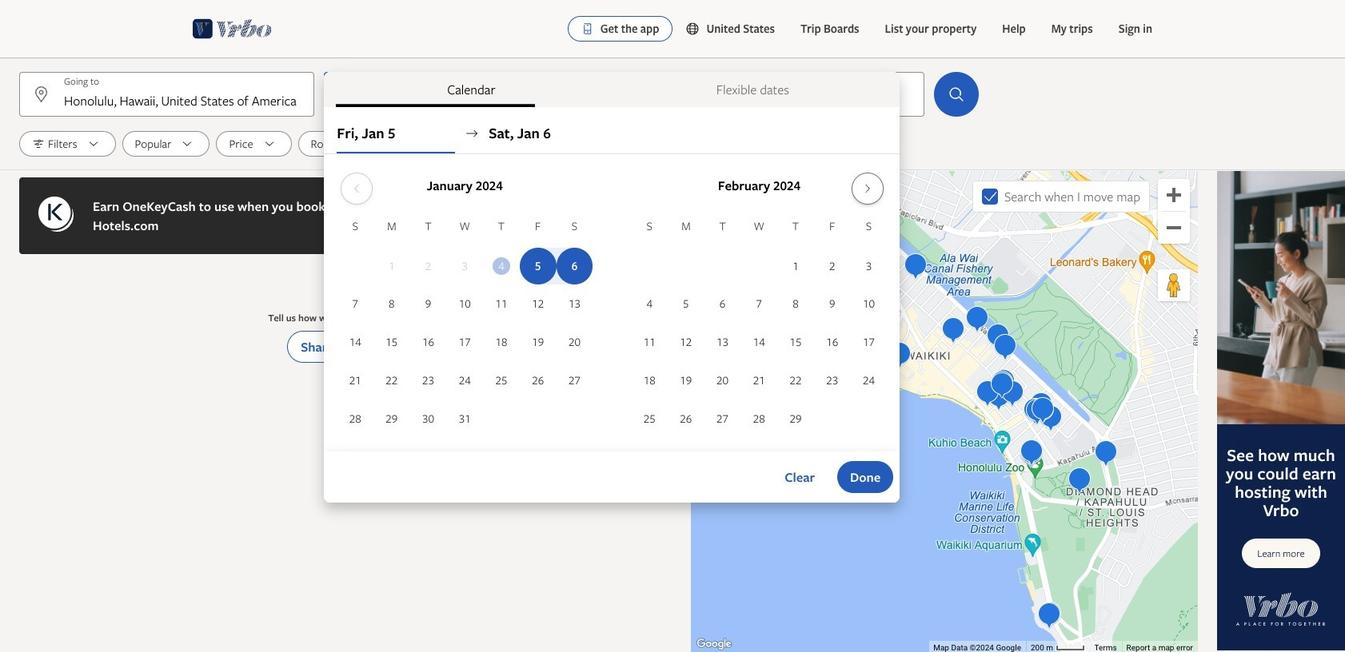 Task type: vqa. For each thing, say whether or not it's contained in the screenshot.
Previous Month image
yes



Task type: describe. For each thing, give the bounding box(es) containing it.
search image
[[947, 85, 966, 104]]

google image
[[695, 637, 733, 653]]

today element
[[493, 257, 510, 275]]

map region
[[691, 171, 1198, 653]]

small image
[[686, 22, 700, 36]]

vrbo logo image
[[193, 16, 272, 42]]

next month image
[[858, 182, 877, 195]]

directional image
[[465, 126, 479, 141]]

january 2024 element
[[337, 217, 593, 439]]

february 2024 element
[[631, 217, 887, 439]]

previous month image
[[347, 182, 366, 195]]



Task type: locate. For each thing, give the bounding box(es) containing it.
application
[[337, 166, 887, 439]]

tab list
[[324, 72, 900, 107]]

download the app button image
[[581, 22, 594, 35]]



